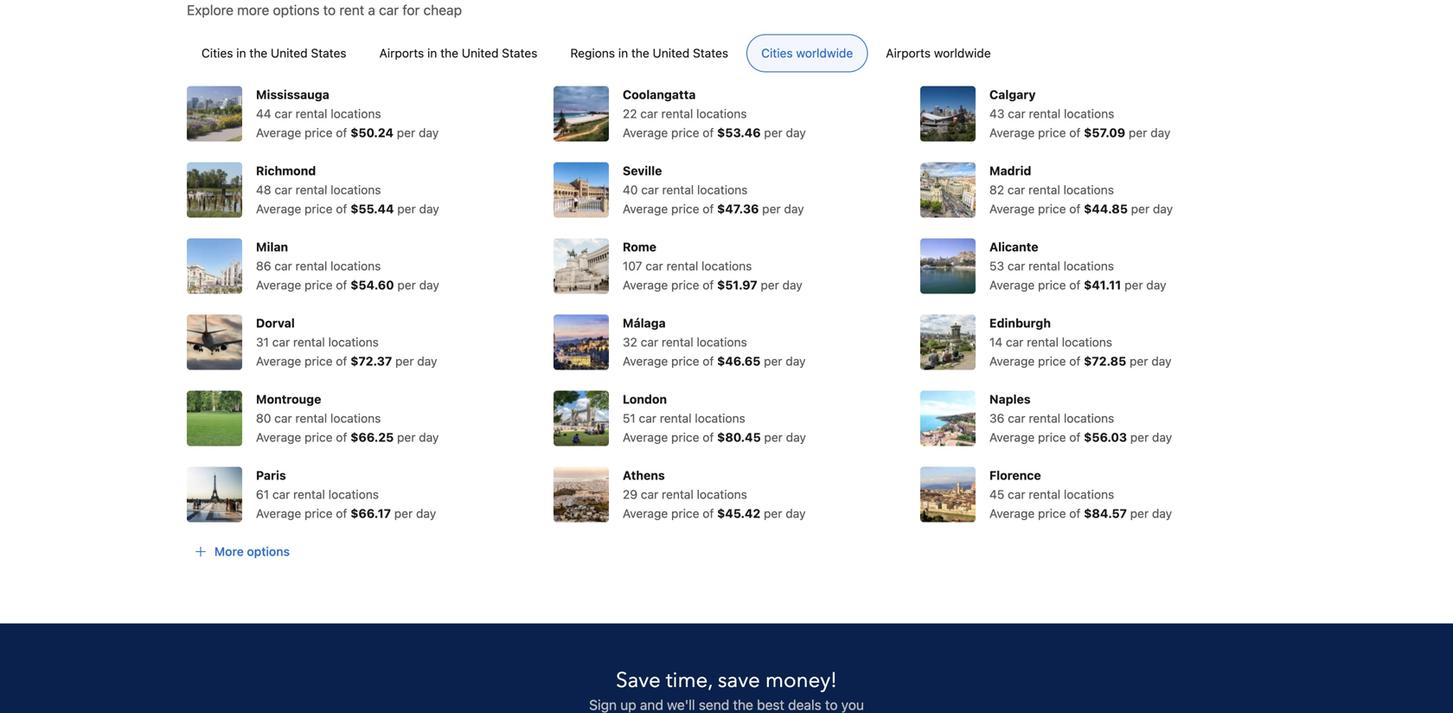 Task type: vqa. For each thing, say whether or not it's contained in the screenshot.


Task type: describe. For each thing, give the bounding box(es) containing it.
of for $57.09
[[1070, 125, 1081, 140]]

deals
[[789, 697, 822, 713]]

the for airports
[[441, 46, 459, 60]]

locations for $80.45
[[695, 411, 746, 425]]

car for paris 61 car rental locations average price of $66.17 per day
[[273, 487, 290, 501]]

cheap car rental in calgary image
[[921, 86, 976, 141]]

locations for $54.60
[[331, 259, 381, 273]]

price for $56.03
[[1039, 430, 1067, 444]]

locations for $55.44
[[331, 182, 381, 197]]

day for florence 45 car rental locations average price of $84.57 per day
[[1153, 506, 1173, 520]]

average for 22
[[623, 125, 668, 140]]

locations for $51.97
[[702, 259, 752, 273]]

locations for $84.57
[[1064, 487, 1115, 501]]

29
[[623, 487, 638, 501]]

richmond
[[256, 163, 316, 178]]

of for $80.45
[[703, 430, 714, 444]]

$41.11
[[1085, 278, 1122, 292]]

car for mississauga 44 car rental locations average price of $50.24 per day
[[275, 106, 292, 121]]

cheap car rental in madrid image
[[921, 162, 976, 217]]

day for naples 36 car rental locations average price of $56.03 per day
[[1153, 430, 1173, 444]]

rental for calgary
[[1029, 106, 1061, 121]]

$45.42
[[718, 506, 761, 520]]

average for 14
[[990, 354, 1035, 368]]

for
[[403, 2, 420, 18]]

car for london 51 car rental locations average price of $80.45 per day
[[639, 411, 657, 425]]

richmond 48 car rental locations average price of $55.44 per day
[[256, 163, 439, 216]]

car for dorval 31 car rental locations average price of $72.37 per day
[[272, 335, 290, 349]]

worldwide for cities worldwide
[[797, 46, 854, 60]]

locations for $47.36
[[698, 182, 748, 197]]

málaga
[[623, 316, 666, 330]]

per for $54.60
[[398, 278, 416, 292]]

milan 86 car rental locations average price of $54.60 per day
[[256, 240, 440, 292]]

53
[[990, 259, 1005, 273]]

cheap car rental in naples image
[[921, 391, 976, 446]]

day for dorval 31 car rental locations average price of $72.37 per day
[[417, 354, 437, 368]]

cheap car rental in london image
[[554, 391, 609, 446]]

locations for $57.09
[[1065, 106, 1115, 121]]

$54.60
[[351, 278, 394, 292]]

london
[[623, 392, 667, 406]]

cheap car rental in dorval image
[[187, 314, 242, 370]]

per for $55.44
[[398, 201, 416, 216]]

of for $47.36
[[703, 201, 714, 216]]

price for $84.57
[[1039, 506, 1067, 520]]

more options
[[215, 544, 290, 558]]

madrid 82 car rental locations average price of $44.85 per day
[[990, 163, 1174, 216]]

cities worldwide button
[[747, 34, 868, 72]]

worldwide for airports worldwide
[[935, 46, 992, 60]]

price for $55.44
[[305, 201, 333, 216]]

day for madrid 82 car rental locations average price of $44.85 per day
[[1154, 201, 1174, 216]]

day for paris 61 car rental locations average price of $66.17 per day
[[416, 506, 436, 520]]

cheap car rental in paris image
[[187, 467, 242, 522]]

best
[[757, 697, 785, 713]]

price for $72.85
[[1039, 354, 1067, 368]]

of for $46.65
[[703, 354, 714, 368]]

80
[[256, 411, 271, 425]]

states for cities in the united states
[[311, 46, 347, 60]]

45
[[990, 487, 1005, 501]]

rental for málaga
[[662, 335, 694, 349]]

day for calgary 43 car rental locations average price of $57.09 per day
[[1151, 125, 1171, 140]]

rental for paris
[[293, 487, 325, 501]]

day for london 51 car rental locations average price of $80.45 per day
[[786, 430, 807, 444]]

dorval
[[256, 316, 295, 330]]

more
[[215, 544, 244, 558]]

locations for $72.37
[[328, 335, 379, 349]]

day for coolangatta 22 car rental locations average price of $53.46 per day
[[786, 125, 806, 140]]

$44.85
[[1085, 201, 1129, 216]]

sign
[[589, 697, 617, 713]]

airports for airports worldwide
[[886, 46, 931, 60]]

average for 107
[[623, 278, 668, 292]]

car for montrouge 80 car rental locations average price of $66.25 per day
[[275, 411, 292, 425]]

rental for naples
[[1029, 411, 1061, 425]]

$56.03
[[1085, 430, 1128, 444]]

mississauga
[[256, 87, 330, 102]]

cheap car rental in richmond image
[[187, 162, 242, 217]]

up
[[621, 697, 637, 713]]

calgary
[[990, 87, 1036, 102]]

cheap car rental in coolangatta image
[[554, 86, 609, 141]]

of for $66.25
[[336, 430, 347, 444]]

price for $46.65
[[672, 354, 700, 368]]

average for 53
[[990, 278, 1035, 292]]

43
[[990, 106, 1005, 121]]

per for $41.11
[[1125, 278, 1144, 292]]

cities in the united states button
[[187, 34, 361, 72]]

madrid
[[990, 163, 1032, 178]]

61
[[256, 487, 269, 501]]

40
[[623, 182, 638, 197]]

seville 40 car rental locations average price of $47.36 per day
[[623, 163, 805, 216]]

regions
[[571, 46, 615, 60]]

day for rome 107 car rental locations average price of $51.97 per day
[[783, 278, 803, 292]]

average for 80
[[256, 430, 301, 444]]

$66.25
[[351, 430, 394, 444]]

rental for madrid
[[1029, 182, 1061, 197]]

florence
[[990, 468, 1042, 482]]

car for seville 40 car rental locations average price of $47.36 per day
[[642, 182, 659, 197]]

price for $47.36
[[672, 201, 700, 216]]

per for $51.97
[[761, 278, 780, 292]]

montrouge 80 car rental locations average price of $66.25 per day
[[256, 392, 439, 444]]

locations for $45.42
[[697, 487, 748, 501]]

0 vertical spatial to
[[323, 2, 336, 18]]

car for naples 36 car rental locations average price of $56.03 per day
[[1008, 411, 1026, 425]]

naples
[[990, 392, 1031, 406]]

86
[[256, 259, 271, 273]]

cities in the united states
[[202, 46, 347, 60]]

the inside save time, save money! sign up and we'll send the best deals to you
[[733, 697, 754, 713]]

22
[[623, 106, 638, 121]]

dorval 31 car rental locations average price of $72.37 per day
[[256, 316, 437, 368]]

average for 45
[[990, 506, 1035, 520]]

we'll
[[667, 697, 696, 713]]

day for edinburgh 14 car rental locations average price of $72.85 per day
[[1152, 354, 1172, 368]]

money!
[[766, 666, 838, 695]]

locations for $44.85
[[1064, 182, 1115, 197]]

of for $56.03
[[1070, 430, 1081, 444]]

average for 36
[[990, 430, 1035, 444]]

save time, save money! sign up and we'll send the best deals to you
[[589, 666, 865, 713]]

of for $53.46
[[703, 125, 714, 140]]

$72.37
[[351, 354, 392, 368]]

day for mississauga 44 car rental locations average price of $50.24 per day
[[419, 125, 439, 140]]

0 vertical spatial options
[[273, 2, 320, 18]]

and
[[640, 697, 664, 713]]

explore
[[187, 2, 234, 18]]

$51.97
[[718, 278, 758, 292]]

per for $47.36
[[763, 201, 781, 216]]

cheap car rental in milan image
[[187, 238, 242, 294]]

$72.85
[[1085, 354, 1127, 368]]

$66.17
[[351, 506, 391, 520]]

united for regions
[[653, 46, 690, 60]]

per for $66.17
[[395, 506, 413, 520]]

cheap car rental in málaga image
[[554, 314, 609, 370]]

average for 43
[[990, 125, 1035, 140]]

day for richmond 48 car rental locations average price of $55.44 per day
[[419, 201, 439, 216]]

naples 36 car rental locations average price of $56.03 per day
[[990, 392, 1173, 444]]

of for $41.11
[[1070, 278, 1081, 292]]

states for airports in the united states
[[502, 46, 538, 60]]

per for $45.42
[[764, 506, 783, 520]]

$50.24
[[351, 125, 394, 140]]

per for $57.09
[[1129, 125, 1148, 140]]

per for $66.25
[[397, 430, 416, 444]]

tab list containing cities in the united states
[[173, 34, 1281, 73]]

locations for $72.85
[[1063, 335, 1113, 349]]

rental for edinburgh
[[1027, 335, 1059, 349]]



Task type: locate. For each thing, give the bounding box(es) containing it.
cities worldwide
[[762, 46, 854, 60]]

rent
[[340, 2, 365, 18]]

cheap car rental in alicante image
[[921, 238, 976, 294]]

car for calgary 43 car rental locations average price of $57.09 per day
[[1009, 106, 1026, 121]]

rental right 107
[[667, 259, 699, 273]]

per inside rome 107 car rental locations average price of $51.97 per day
[[761, 278, 780, 292]]

per inside milan 86 car rental locations average price of $54.60 per day
[[398, 278, 416, 292]]

coolangatta
[[623, 87, 696, 102]]

per inside richmond 48 car rental locations average price of $55.44 per day
[[398, 201, 416, 216]]

price for $51.97
[[672, 278, 700, 292]]

of for $55.44
[[336, 201, 347, 216]]

car inside rome 107 car rental locations average price of $51.97 per day
[[646, 259, 664, 273]]

price inside edinburgh 14 car rental locations average price of $72.85 per day
[[1039, 354, 1067, 368]]

of inside rome 107 car rental locations average price of $51.97 per day
[[703, 278, 714, 292]]

2 horizontal spatial states
[[693, 46, 729, 60]]

1 cities from the left
[[202, 46, 233, 60]]

price for $45.42
[[672, 506, 700, 520]]

per inside madrid 82 car rental locations average price of $44.85 per day
[[1132, 201, 1150, 216]]

day inside madrid 82 car rental locations average price of $44.85 per day
[[1154, 201, 1174, 216]]

car inside dorval 31 car rental locations average price of $72.37 per day
[[272, 335, 290, 349]]

per inside edinburgh 14 car rental locations average price of $72.85 per day
[[1130, 354, 1149, 368]]

price inside alicante 53 car rental locations average price of $41.11 per day
[[1039, 278, 1067, 292]]

car for milan 86 car rental locations average price of $54.60 per day
[[275, 259, 292, 273]]

2 in from the left
[[428, 46, 437, 60]]

average inside montrouge 80 car rental locations average price of $66.25 per day
[[256, 430, 301, 444]]

price inside the mississauga 44 car rental locations average price of $50.24 per day
[[305, 125, 333, 140]]

price for $66.17
[[305, 506, 333, 520]]

of left $72.85
[[1070, 354, 1081, 368]]

rental inside richmond 48 car rental locations average price of $55.44 per day
[[296, 182, 328, 197]]

states
[[311, 46, 347, 60], [502, 46, 538, 60], [693, 46, 729, 60]]

per for $72.37
[[396, 354, 414, 368]]

rental down athens
[[662, 487, 694, 501]]

day inside the mississauga 44 car rental locations average price of $50.24 per day
[[419, 125, 439, 140]]

rental for montrouge
[[296, 411, 327, 425]]

alicante 53 car rental locations average price of $41.11 per day
[[990, 240, 1167, 292]]

average for 32
[[623, 354, 668, 368]]

rental inside dorval 31 car rental locations average price of $72.37 per day
[[293, 335, 325, 349]]

average down 14
[[990, 354, 1035, 368]]

locations inside richmond 48 car rental locations average price of $55.44 per day
[[331, 182, 381, 197]]

36
[[990, 411, 1005, 425]]

of for $72.85
[[1070, 354, 1081, 368]]

$47.36
[[718, 201, 759, 216]]

14
[[990, 335, 1003, 349]]

car for florence 45 car rental locations average price of $84.57 per day
[[1008, 487, 1026, 501]]

of left $47.36 at the top of the page
[[703, 201, 714, 216]]

cheap car rental in rome image
[[554, 238, 609, 294]]

of left $51.97
[[703, 278, 714, 292]]

0 horizontal spatial united
[[271, 46, 308, 60]]

of for $45.42
[[703, 506, 714, 520]]

average down 40
[[623, 201, 668, 216]]

car right 31
[[272, 335, 290, 349]]

cities inside "button"
[[762, 46, 793, 60]]

48
[[256, 182, 271, 197]]

average inside rome 107 car rental locations average price of $51.97 per day
[[623, 278, 668, 292]]

car inside the london 51 car rental locations average price of $80.45 per day
[[639, 411, 657, 425]]

day inside alicante 53 car rental locations average price of $41.11 per day
[[1147, 278, 1167, 292]]

florence 45 car rental locations average price of $84.57 per day
[[990, 468, 1173, 520]]

locations up $72.37
[[328, 335, 379, 349]]

average down 36
[[990, 430, 1035, 444]]

rental for florence
[[1029, 487, 1061, 501]]

price for $44.85
[[1039, 201, 1067, 216]]

locations up $54.60
[[331, 259, 381, 273]]

1 vertical spatial to
[[826, 697, 838, 713]]

rental down coolangatta
[[662, 106, 694, 121]]

rental for mississauga
[[296, 106, 328, 121]]

per for $50.24
[[397, 125, 416, 140]]

price left $45.42
[[672, 506, 700, 520]]

per for $80.45
[[765, 430, 783, 444]]

locations for $66.25
[[331, 411, 381, 425]]

per for $56.03
[[1131, 430, 1150, 444]]

of for $50.24
[[336, 125, 347, 140]]

price left $57.09
[[1039, 125, 1067, 140]]

milan
[[256, 240, 288, 254]]

locations up $57.09
[[1065, 106, 1115, 121]]

day for málaga 32 car rental locations average price of $46.65 per day
[[786, 354, 806, 368]]

day right $72.85
[[1152, 354, 1172, 368]]

average down "48"
[[256, 201, 301, 216]]

rental inside edinburgh 14 car rental locations average price of $72.85 per day
[[1027, 335, 1059, 349]]

day right $47.36 at the top of the page
[[785, 201, 805, 216]]

day
[[419, 125, 439, 140], [786, 125, 806, 140], [1151, 125, 1171, 140], [419, 201, 439, 216], [785, 201, 805, 216], [1154, 201, 1174, 216], [419, 278, 440, 292], [783, 278, 803, 292], [1147, 278, 1167, 292], [417, 354, 437, 368], [786, 354, 806, 368], [1152, 354, 1172, 368], [419, 430, 439, 444], [786, 430, 807, 444], [1153, 430, 1173, 444], [416, 506, 436, 520], [786, 506, 806, 520], [1153, 506, 1173, 520]]

day right $51.97
[[783, 278, 803, 292]]

2 horizontal spatial united
[[653, 46, 690, 60]]

worldwide inside button
[[935, 46, 992, 60]]

$84.57
[[1085, 506, 1128, 520]]

of for $66.17
[[336, 506, 347, 520]]

average inside paris 61 car rental locations average price of $66.17 per day
[[256, 506, 301, 520]]

locations inside coolangatta 22 car rental locations average price of $53.46 per day
[[697, 106, 747, 121]]

car right 80
[[275, 411, 292, 425]]

per right $51.97
[[761, 278, 780, 292]]

in down cheap
[[428, 46, 437, 60]]

to left rent
[[323, 2, 336, 18]]

0 horizontal spatial cities
[[202, 46, 233, 60]]

average inside coolangatta 22 car rental locations average price of $53.46 per day
[[623, 125, 668, 140]]

edinburgh 14 car rental locations average price of $72.85 per day
[[990, 316, 1172, 368]]

in for airports
[[428, 46, 437, 60]]

car right 40
[[642, 182, 659, 197]]

in right regions
[[619, 46, 628, 60]]

per for $46.65
[[764, 354, 783, 368]]

of inside 'naples 36 car rental locations average price of $56.03 per day'
[[1070, 430, 1081, 444]]

car inside "málaga 32 car rental locations average price of $46.65 per day"
[[641, 335, 659, 349]]

locations up the $41.11
[[1064, 259, 1115, 273]]

average down 29
[[623, 506, 668, 520]]

locations inside montrouge 80 car rental locations average price of $66.25 per day
[[331, 411, 381, 425]]

of left $84.57
[[1070, 506, 1081, 520]]

to inside save time, save money! sign up and we'll send the best deals to you
[[826, 697, 838, 713]]

locations up $56.03
[[1064, 411, 1115, 425]]

cheap car rental in athens image
[[554, 467, 609, 522]]

average for 31
[[256, 354, 301, 368]]

31
[[256, 335, 269, 349]]

$53.46
[[718, 125, 761, 140]]

per for $84.57
[[1131, 506, 1149, 520]]

car for coolangatta 22 car rental locations average price of $53.46 per day
[[641, 106, 658, 121]]

price inside 'naples 36 car rental locations average price of $56.03 per day'
[[1039, 430, 1067, 444]]

per for $44.85
[[1132, 201, 1150, 216]]

average down the 53
[[990, 278, 1035, 292]]

0 horizontal spatial states
[[311, 46, 347, 60]]

airports in the united states
[[380, 46, 538, 60]]

price for $54.60
[[305, 278, 333, 292]]

day right $56.03
[[1153, 430, 1173, 444]]

of inside seville 40 car rental locations average price of $47.36 per day
[[703, 201, 714, 216]]

rental for coolangatta
[[662, 106, 694, 121]]

rental for milan
[[296, 259, 327, 273]]

locations for $53.46
[[697, 106, 747, 121]]

locations up "$46.65"
[[697, 335, 748, 349]]

rental inside "málaga 32 car rental locations average price of $46.65 per day"
[[662, 335, 694, 349]]

car right 32
[[641, 335, 659, 349]]

locations inside seville 40 car rental locations average price of $47.36 per day
[[698, 182, 748, 197]]

1 in from the left
[[236, 46, 246, 60]]

car inside madrid 82 car rental locations average price of $44.85 per day
[[1008, 182, 1026, 197]]

per inside the london 51 car rental locations average price of $80.45 per day
[[765, 430, 783, 444]]

car right 107
[[646, 259, 664, 273]]

2 worldwide from the left
[[935, 46, 992, 60]]

1 horizontal spatial worldwide
[[935, 46, 992, 60]]

you
[[842, 697, 865, 713]]

average down 32
[[623, 354, 668, 368]]

day inside florence 45 car rental locations average price of $84.57 per day
[[1153, 506, 1173, 520]]

average down 31
[[256, 354, 301, 368]]

locations for $56.03
[[1064, 411, 1115, 425]]

locations inside madrid 82 car rental locations average price of $44.85 per day
[[1064, 182, 1115, 197]]

edinburgh
[[990, 316, 1052, 330]]

average inside dorval 31 car rental locations average price of $72.37 per day
[[256, 354, 301, 368]]

locations up $51.97
[[702, 259, 752, 273]]

calgary 43 car rental locations average price of $57.09 per day
[[990, 87, 1171, 140]]

1 horizontal spatial to
[[826, 697, 838, 713]]

price left $47.36 at the top of the page
[[672, 201, 700, 216]]

day inside paris 61 car rental locations average price of $66.17 per day
[[416, 506, 436, 520]]

seville
[[623, 163, 662, 178]]

price inside dorval 31 car rental locations average price of $72.37 per day
[[305, 354, 333, 368]]

2 states from the left
[[502, 46, 538, 60]]

the for cities
[[250, 46, 268, 60]]

united
[[271, 46, 308, 60], [462, 46, 499, 60], [653, 46, 690, 60]]

options
[[273, 2, 320, 18], [247, 544, 290, 558]]

athens
[[623, 468, 665, 482]]

price inside paris 61 car rental locations average price of $66.17 per day
[[305, 506, 333, 520]]

1 united from the left
[[271, 46, 308, 60]]

per right $72.85
[[1130, 354, 1149, 368]]

rental inside the mississauga 44 car rental locations average price of $50.24 per day
[[296, 106, 328, 121]]

airports worldwide
[[886, 46, 992, 60]]

1 states from the left
[[311, 46, 347, 60]]

44
[[256, 106, 272, 121]]

in for regions
[[619, 46, 628, 60]]

day inside rome 107 car rental locations average price of $51.97 per day
[[783, 278, 803, 292]]

locations inside rome 107 car rental locations average price of $51.97 per day
[[702, 259, 752, 273]]

locations up $50.24
[[331, 106, 381, 121]]

price down "edinburgh"
[[1039, 354, 1067, 368]]

price inside the london 51 car rental locations average price of $80.45 per day
[[672, 430, 700, 444]]

rental down calgary
[[1029, 106, 1061, 121]]

cities
[[202, 46, 233, 60], [762, 46, 793, 60]]

options inside button
[[247, 544, 290, 558]]

rental down mississauga
[[296, 106, 328, 121]]

the up coolangatta
[[632, 46, 650, 60]]

day inside milan 86 car rental locations average price of $54.60 per day
[[419, 278, 440, 292]]

per right $80.45
[[765, 430, 783, 444]]

cities for cities worldwide
[[762, 46, 793, 60]]

rental down florence
[[1029, 487, 1061, 501]]

cities for cities in the united states
[[202, 46, 233, 60]]

locations for $46.65
[[697, 335, 748, 349]]

of inside milan 86 car rental locations average price of $54.60 per day
[[336, 278, 347, 292]]

car inside richmond 48 car rental locations average price of $55.44 per day
[[275, 182, 292, 197]]

save
[[718, 666, 761, 695]]

car for alicante 53 car rental locations average price of $41.11 per day
[[1008, 259, 1026, 273]]

average down 107
[[623, 278, 668, 292]]

day right the $41.11
[[1147, 278, 1167, 292]]

day for montrouge 80 car rental locations average price of $66.25 per day
[[419, 430, 439, 444]]

a
[[368, 2, 376, 18]]

average inside the london 51 car rental locations average price of $80.45 per day
[[623, 430, 668, 444]]

montrouge
[[256, 392, 321, 406]]

worldwide
[[797, 46, 854, 60], [935, 46, 992, 60]]

average inside florence 45 car rental locations average price of $84.57 per day
[[990, 506, 1035, 520]]

cheap car rental in edinburgh image
[[921, 314, 976, 370]]

day inside dorval 31 car rental locations average price of $72.37 per day
[[417, 354, 437, 368]]

airports down for
[[380, 46, 424, 60]]

average down 86
[[256, 278, 301, 292]]

car right 82
[[1008, 182, 1026, 197]]

price for $80.45
[[672, 430, 700, 444]]

of left $57.09
[[1070, 125, 1081, 140]]

1 horizontal spatial cities
[[762, 46, 793, 60]]

of inside the mississauga 44 car rental locations average price of $50.24 per day
[[336, 125, 347, 140]]

london 51 car rental locations average price of $80.45 per day
[[623, 392, 807, 444]]

per inside calgary 43 car rental locations average price of $57.09 per day
[[1129, 125, 1148, 140]]

price left $51.97
[[672, 278, 700, 292]]

of left $54.60
[[336, 278, 347, 292]]

alicante
[[990, 240, 1039, 254]]

cheap car rental in montrouge image
[[187, 391, 242, 446]]

car inside calgary 43 car rental locations average price of $57.09 per day
[[1009, 106, 1026, 121]]

0 horizontal spatial to
[[323, 2, 336, 18]]

2 airports from the left
[[886, 46, 931, 60]]

$80.45
[[718, 430, 761, 444]]

price down montrouge
[[305, 430, 333, 444]]

0 horizontal spatial in
[[236, 46, 246, 60]]

locations inside paris 61 car rental locations average price of $66.17 per day
[[329, 487, 379, 501]]

states inside cities in the united states button
[[311, 46, 347, 60]]

3 united from the left
[[653, 46, 690, 60]]

$46.65
[[718, 354, 761, 368]]

united for airports
[[462, 46, 499, 60]]

32
[[623, 335, 638, 349]]

rental down montrouge
[[296, 411, 327, 425]]

price down mississauga
[[305, 125, 333, 140]]

price for $50.24
[[305, 125, 333, 140]]

locations up $45.42
[[697, 487, 748, 501]]

coolangatta 22 car rental locations average price of $53.46 per day
[[623, 87, 806, 140]]

rental for rome
[[667, 259, 699, 273]]

regions in the united states button
[[556, 34, 744, 72]]

1 horizontal spatial airports
[[886, 46, 931, 60]]

1 worldwide from the left
[[797, 46, 854, 60]]

rental right 86
[[296, 259, 327, 273]]

day right $44.85
[[1154, 201, 1174, 216]]

price for $41.11
[[1039, 278, 1067, 292]]

paris 61 car rental locations average price of $66.17 per day
[[256, 468, 436, 520]]

average for 82
[[990, 201, 1035, 216]]

locations inside 'naples 36 car rental locations average price of $56.03 per day'
[[1064, 411, 1115, 425]]

per right $50.24
[[397, 125, 416, 140]]

send
[[699, 697, 730, 713]]

rental for london
[[660, 411, 692, 425]]

more
[[237, 2, 269, 18]]

of left $56.03
[[1070, 430, 1081, 444]]

3 in from the left
[[619, 46, 628, 60]]

average inside madrid 82 car rental locations average price of $44.85 per day
[[990, 201, 1035, 216]]

of left "$46.65"
[[703, 354, 714, 368]]

cheap car rental in seville image
[[554, 162, 609, 217]]

locations inside "málaga 32 car rental locations average price of $46.65 per day"
[[697, 335, 748, 349]]

1 horizontal spatial united
[[462, 46, 499, 60]]

0 horizontal spatial airports
[[380, 46, 424, 60]]

average inside "málaga 32 car rental locations average price of $46.65 per day"
[[623, 354, 668, 368]]

average
[[256, 125, 301, 140], [623, 125, 668, 140], [990, 125, 1035, 140], [256, 201, 301, 216], [623, 201, 668, 216], [990, 201, 1035, 216], [256, 278, 301, 292], [623, 278, 668, 292], [990, 278, 1035, 292], [256, 354, 301, 368], [623, 354, 668, 368], [990, 354, 1035, 368], [256, 430, 301, 444], [623, 430, 668, 444], [990, 430, 1035, 444], [256, 506, 301, 520], [623, 506, 668, 520], [990, 506, 1035, 520]]

cheap car rental in florence image
[[921, 467, 976, 522]]

rental inside madrid 82 car rental locations average price of $44.85 per day
[[1029, 182, 1061, 197]]

per right the $41.11
[[1125, 278, 1144, 292]]

cheap car rental in mississauga image
[[187, 86, 242, 141]]

1 horizontal spatial states
[[502, 46, 538, 60]]

car for rome 107 car rental locations average price of $51.97 per day
[[646, 259, 664, 273]]

price
[[305, 125, 333, 140], [672, 125, 700, 140], [1039, 125, 1067, 140], [305, 201, 333, 216], [672, 201, 700, 216], [1039, 201, 1067, 216], [305, 278, 333, 292], [672, 278, 700, 292], [1039, 278, 1067, 292], [305, 354, 333, 368], [672, 354, 700, 368], [1039, 354, 1067, 368], [305, 430, 333, 444], [672, 430, 700, 444], [1039, 430, 1067, 444], [305, 506, 333, 520], [672, 506, 700, 520], [1039, 506, 1067, 520]]

states left regions
[[502, 46, 538, 60]]

rental down london
[[660, 411, 692, 425]]

rental inside seville 40 car rental locations average price of $47.36 per day
[[663, 182, 694, 197]]

average for 61
[[256, 506, 301, 520]]

locations for $66.17
[[329, 487, 379, 501]]

per right $44.85
[[1132, 201, 1150, 216]]

athens 29 car rental locations average price of $45.42 per day
[[623, 468, 806, 520]]

price inside richmond 48 car rental locations average price of $55.44 per day
[[305, 201, 333, 216]]

of inside the london 51 car rental locations average price of $80.45 per day
[[703, 430, 714, 444]]

day right $45.42
[[786, 506, 806, 520]]

per for $72.85
[[1130, 354, 1149, 368]]

rental down dorval
[[293, 335, 325, 349]]

1 horizontal spatial in
[[428, 46, 437, 60]]

price inside "málaga 32 car rental locations average price of $46.65 per day"
[[672, 354, 700, 368]]

car right 51
[[639, 411, 657, 425]]

1 vertical spatial options
[[247, 544, 290, 558]]

cheap
[[424, 2, 462, 18]]

car for athens 29 car rental locations average price of $45.42 per day
[[641, 487, 659, 501]]

82
[[990, 182, 1005, 197]]

average inside athens 29 car rental locations average price of $45.42 per day
[[623, 506, 668, 520]]

average inside edinburgh 14 car rental locations average price of $72.85 per day
[[990, 354, 1035, 368]]

car right a
[[379, 2, 399, 18]]

locations inside calgary 43 car rental locations average price of $57.09 per day
[[1065, 106, 1115, 121]]

car down florence
[[1008, 487, 1026, 501]]

rome 107 car rental locations average price of $51.97 per day
[[623, 240, 803, 292]]

save
[[616, 666, 661, 695]]

per for $53.46
[[765, 125, 783, 140]]

time,
[[666, 666, 713, 695]]

of inside florence 45 car rental locations average price of $84.57 per day
[[1070, 506, 1081, 520]]

locations up $80.45
[[695, 411, 746, 425]]

1 airports from the left
[[380, 46, 424, 60]]

average down 80
[[256, 430, 301, 444]]

average down 44
[[256, 125, 301, 140]]

2 united from the left
[[462, 46, 499, 60]]

of inside madrid 82 car rental locations average price of $44.85 per day
[[1070, 201, 1081, 216]]

price inside rome 107 car rental locations average price of $51.97 per day
[[672, 278, 700, 292]]

$57.09
[[1085, 125, 1126, 140]]

average inside 'naples 36 car rental locations average price of $56.03 per day'
[[990, 430, 1035, 444]]

more options button
[[187, 536, 297, 567]]

price left $80.45
[[672, 430, 700, 444]]

per inside "málaga 32 car rental locations average price of $46.65 per day"
[[764, 354, 783, 368]]

per right $84.57
[[1131, 506, 1149, 520]]

rental right 61
[[293, 487, 325, 501]]

per inside 'naples 36 car rental locations average price of $56.03 per day'
[[1131, 430, 1150, 444]]

the down more
[[250, 46, 268, 60]]

airports in the united states button
[[365, 34, 553, 72]]

to
[[323, 2, 336, 18], [826, 697, 838, 713]]

price inside calgary 43 car rental locations average price of $57.09 per day
[[1039, 125, 1067, 140]]

day inside "málaga 32 car rental locations average price of $46.65 per day"
[[786, 354, 806, 368]]

per right "$46.65"
[[764, 354, 783, 368]]

rental down richmond
[[296, 182, 328, 197]]

airports
[[380, 46, 424, 60], [886, 46, 931, 60]]

price for $57.09
[[1039, 125, 1067, 140]]

rome
[[623, 240, 657, 254]]

rental inside athens 29 car rental locations average price of $45.42 per day
[[662, 487, 694, 501]]

day right $54.60
[[419, 278, 440, 292]]

states for regions in the united states
[[693, 46, 729, 60]]

car right 86
[[275, 259, 292, 273]]

price left $66.17
[[305, 506, 333, 520]]

per right $54.60
[[398, 278, 416, 292]]

locations inside athens 29 car rental locations average price of $45.42 per day
[[697, 487, 748, 501]]

the for regions
[[632, 46, 650, 60]]

car inside paris 61 car rental locations average price of $66.17 per day
[[273, 487, 290, 501]]

of inside edinburgh 14 car rental locations average price of $72.85 per day
[[1070, 354, 1081, 368]]

price down coolangatta
[[672, 125, 700, 140]]

rental inside 'naples 36 car rental locations average price of $56.03 per day'
[[1029, 411, 1061, 425]]

in
[[236, 46, 246, 60], [428, 46, 437, 60], [619, 46, 628, 60]]

average inside milan 86 car rental locations average price of $54.60 per day
[[256, 278, 301, 292]]

rental inside coolangatta 22 car rental locations average price of $53.46 per day
[[662, 106, 694, 121]]

$55.44
[[351, 201, 394, 216]]

explore more options to rent a car for cheap
[[187, 2, 462, 18]]

regions in the united states
[[571, 46, 729, 60]]

locations up $55.44
[[331, 182, 381, 197]]

locations up '$53.46'
[[697, 106, 747, 121]]

of for $44.85
[[1070, 201, 1081, 216]]

price for $72.37
[[305, 354, 333, 368]]

of left $55.44
[[336, 201, 347, 216]]

2 horizontal spatial in
[[619, 46, 628, 60]]

málaga 32 car rental locations average price of $46.65 per day
[[623, 316, 806, 368]]

average for 86
[[256, 278, 301, 292]]

price up "edinburgh"
[[1039, 278, 1067, 292]]

rental inside alicante 53 car rental locations average price of $41.11 per day
[[1029, 259, 1061, 273]]

locations inside alicante 53 car rental locations average price of $41.11 per day
[[1064, 259, 1115, 273]]

of inside alicante 53 car rental locations average price of $41.11 per day
[[1070, 278, 1081, 292]]

car inside 'naples 36 car rental locations average price of $56.03 per day'
[[1008, 411, 1026, 425]]

per inside dorval 31 car rental locations average price of $72.37 per day
[[396, 354, 414, 368]]

of inside dorval 31 car rental locations average price of $72.37 per day
[[336, 354, 347, 368]]

average for 51
[[623, 430, 668, 444]]

united down cheap
[[462, 46, 499, 60]]

of for $72.37
[[336, 354, 347, 368]]

car for edinburgh 14 car rental locations average price of $72.85 per day
[[1007, 335, 1024, 349]]

price left $54.60
[[305, 278, 333, 292]]

2 cities from the left
[[762, 46, 793, 60]]

tab list
[[173, 34, 1281, 73]]

of inside richmond 48 car rental locations average price of $55.44 per day
[[336, 201, 347, 216]]

car for málaga 32 car rental locations average price of $46.65 per day
[[641, 335, 659, 349]]

rental inside montrouge 80 car rental locations average price of $66.25 per day
[[296, 411, 327, 425]]

per
[[397, 125, 416, 140], [765, 125, 783, 140], [1129, 125, 1148, 140], [398, 201, 416, 216], [763, 201, 781, 216], [1132, 201, 1150, 216], [398, 278, 416, 292], [761, 278, 780, 292], [1125, 278, 1144, 292], [396, 354, 414, 368], [764, 354, 783, 368], [1130, 354, 1149, 368], [397, 430, 416, 444], [765, 430, 783, 444], [1131, 430, 1150, 444], [395, 506, 413, 520], [764, 506, 783, 520], [1131, 506, 1149, 520]]

locations inside the mississauga 44 car rental locations average price of $50.24 per day
[[331, 106, 381, 121]]

car inside seville 40 car rental locations average price of $47.36 per day
[[642, 182, 659, 197]]

rental for alicante
[[1029, 259, 1061, 273]]

51
[[623, 411, 636, 425]]

paris
[[256, 468, 286, 482]]

locations for $41.11
[[1064, 259, 1115, 273]]

per right $72.37
[[396, 354, 414, 368]]

3 states from the left
[[693, 46, 729, 60]]

107
[[623, 259, 643, 273]]

mississauga 44 car rental locations average price of $50.24 per day
[[256, 87, 439, 140]]

per right $45.42
[[764, 506, 783, 520]]

united up coolangatta
[[653, 46, 690, 60]]

states inside airports in the united states button
[[502, 46, 538, 60]]

rental inside florence 45 car rental locations average price of $84.57 per day
[[1029, 487, 1061, 501]]

average for 48
[[256, 201, 301, 216]]

price for $53.46
[[672, 125, 700, 140]]

average down 51
[[623, 430, 668, 444]]

to left you
[[826, 697, 838, 713]]

rental down alicante
[[1029, 259, 1061, 273]]

car
[[379, 2, 399, 18], [275, 106, 292, 121], [641, 106, 658, 121], [1009, 106, 1026, 121], [275, 182, 292, 197], [642, 182, 659, 197], [1008, 182, 1026, 197], [275, 259, 292, 273], [646, 259, 664, 273], [1008, 259, 1026, 273], [272, 335, 290, 349], [641, 335, 659, 349], [1007, 335, 1024, 349], [275, 411, 292, 425], [639, 411, 657, 425], [1008, 411, 1026, 425], [273, 487, 290, 501], [641, 487, 659, 501], [1008, 487, 1026, 501]]

car right 14
[[1007, 335, 1024, 349]]

day inside 'naples 36 car rental locations average price of $56.03 per day'
[[1153, 430, 1173, 444]]

airports worldwide button
[[872, 34, 1006, 72]]

car inside alicante 53 car rental locations average price of $41.11 per day
[[1008, 259, 1026, 273]]

airports for airports in the united states
[[380, 46, 424, 60]]

0 horizontal spatial worldwide
[[797, 46, 854, 60]]

in for cities
[[236, 46, 246, 60]]

rental
[[296, 106, 328, 121], [662, 106, 694, 121], [1029, 106, 1061, 121], [296, 182, 328, 197], [663, 182, 694, 197], [1029, 182, 1061, 197], [296, 259, 327, 273], [667, 259, 699, 273], [1029, 259, 1061, 273], [293, 335, 325, 349], [662, 335, 694, 349], [1027, 335, 1059, 349], [296, 411, 327, 425], [660, 411, 692, 425], [1029, 411, 1061, 425], [293, 487, 325, 501], [662, 487, 694, 501], [1029, 487, 1061, 501]]

price down florence
[[1039, 506, 1067, 520]]

rental for richmond
[[296, 182, 328, 197]]

rental inside rome 107 car rental locations average price of $51.97 per day
[[667, 259, 699, 273]]



